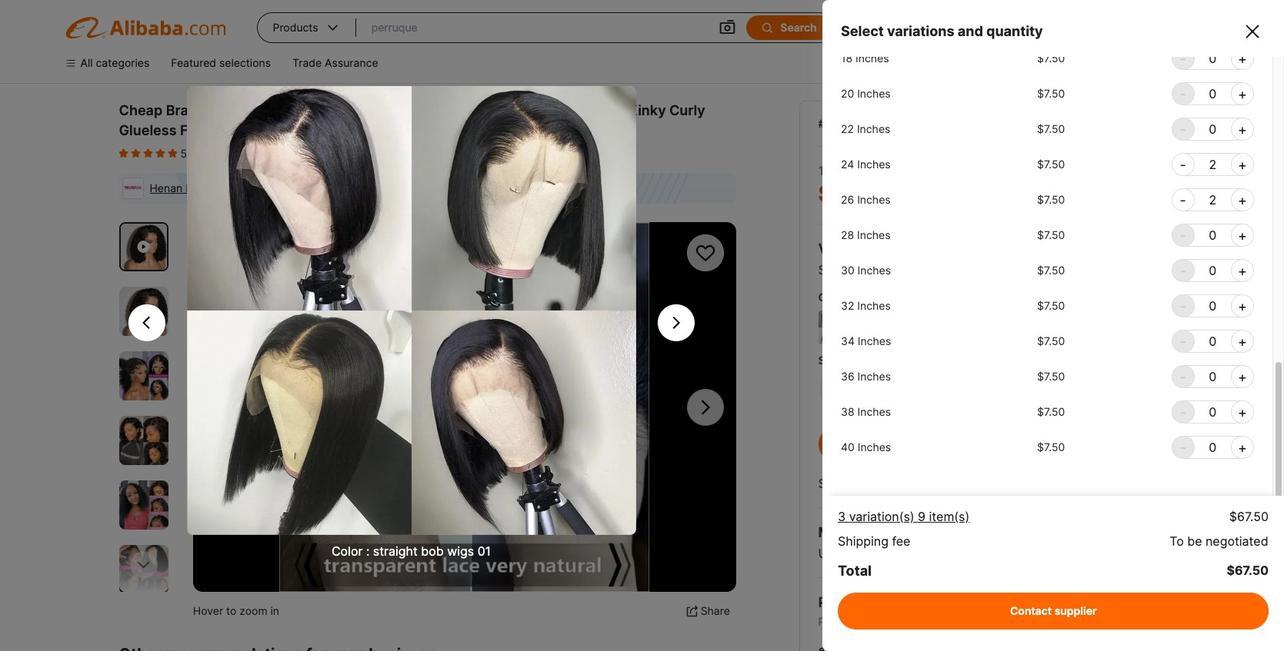Task type: locate. For each thing, give the bounding box(es) containing it.
inches
[[856, 52, 889, 65], [858, 87, 891, 100], [857, 122, 891, 135], [858, 158, 891, 171], [858, 193, 891, 206], [857, 229, 891, 242], [858, 264, 891, 277], [858, 299, 891, 313], [858, 335, 892, 348], [858, 370, 891, 383], [1057, 382, 1090, 395], [858, 406, 891, 419], [858, 441, 891, 454]]

+ button for 20 inches
[[1232, 82, 1255, 105]]

- button for 32 inches
[[1172, 295, 1195, 318]]

+ button for 40 inches
[[1232, 436, 1255, 460]]

pieces inside 100 pieces $5.50
[[1060, 163, 1098, 179]]

0 vertical spatial hd
[[401, 102, 420, 119]]

22
[[841, 122, 854, 135]]

1 horizontal spatial 3
[[971, 262, 979, 278]]

$7.50 left now
[[1038, 441, 1065, 454]]

- button for 36 inches
[[1172, 366, 1195, 389]]

7 + button from the top
[[1232, 259, 1255, 282]]

$500
[[839, 546, 870, 562]]

inches for 18 inches
[[856, 52, 889, 65]]

lace up for
[[297, 102, 329, 119]]

$7.50
[[1038, 52, 1065, 65], [1038, 87, 1065, 100], [1038, 122, 1065, 135], [1038, 158, 1065, 171], [819, 181, 878, 207], [1038, 193, 1065, 206], [1038, 229, 1065, 242], [1038, 264, 1065, 277], [1038, 299, 1065, 313], [1038, 335, 1065, 348], [1038, 370, 1065, 383], [1038, 406, 1065, 419], [1038, 441, 1065, 454]]

front right wave
[[981, 117, 1008, 130]]

kinky
[[628, 102, 666, 119]]

+ for 30 inches
[[1239, 263, 1248, 279]]

$7.50 down 100
[[1038, 193, 1065, 206]]

$67.50 up negotiated
[[1230, 510, 1269, 525]]

inches right 38
[[858, 406, 891, 419]]

usd
[[1033, 21, 1056, 34]]

11 - button from the top
[[1172, 401, 1195, 424]]

stretched up 36
[[819, 354, 870, 367]]

inches right 26
[[858, 193, 891, 206]]

- button for 18 inches
[[1172, 47, 1195, 70]]

inches for 24 inches
[[858, 158, 891, 171]]

inches right 22
[[857, 122, 891, 135]]

edit selections
[[1059, 262, 1146, 278]]

9 + button from the top
[[1232, 330, 1255, 353]]

0 vertical spatial 3
[[971, 262, 979, 278]]

inches right 28 at the right top of page
[[857, 229, 891, 242]]

None text field
[[1195, 192, 1232, 208], [1195, 228, 1232, 243], [1195, 299, 1232, 314], [1195, 440, 1232, 456], [1195, 192, 1232, 208], [1195, 228, 1232, 243], [1195, 299, 1232, 314], [1195, 440, 1232, 456]]

options:
[[873, 262, 920, 278]]

water
[[917, 117, 947, 130]]

in
[[905, 117, 914, 130], [271, 605, 279, 618]]

products link
[[257, 13, 356, 42]]

1 horizontal spatial contact
[[1010, 605, 1052, 618]]

favorites filling image
[[119, 147, 128, 159], [131, 147, 140, 159], [144, 147, 153, 159], [156, 147, 165, 159], [156, 147, 165, 159], [168, 147, 177, 159]]

front
[[333, 102, 368, 119], [981, 117, 1008, 130]]

4
[[475, 182, 482, 195]]

1 horizontal spatial selections
[[1085, 262, 1146, 278]]

inches down stretched length
[[858, 370, 891, 383]]

1 vertical spatial color
[[332, 544, 363, 559]]

0 vertical spatial 1
[[819, 163, 824, 179]]

34
[[841, 335, 855, 348]]

1 vertical spatial selections
[[1085, 262, 1146, 278]]

1 horizontal spatial pieces
[[1060, 163, 1098, 179]]

0 horizontal spatial contact supplier
[[848, 437, 947, 453]]

human
[[546, 102, 594, 119]]

+ for 34 inches
[[1239, 334, 1248, 350]]

selections up short on the top
[[219, 56, 271, 69]]

in left water
[[905, 117, 914, 130]]

inches for 10 inches
[[1057, 382, 1090, 395]]

1 vertical spatial us
[[819, 546, 836, 562]]

0 horizontal spatial length
[[873, 354, 909, 367]]

inches right 10
[[1057, 382, 1090, 395]]

0 horizontal spatial front
[[333, 102, 368, 119]]

- for 28 inches
[[1180, 227, 1187, 244]]

8 + from the top
[[1239, 298, 1248, 314]]

8 + button from the top
[[1232, 295, 1255, 318]]

cheap
[[119, 102, 163, 119]]

pieces right 100
[[1060, 163, 1098, 179]]

12 + from the top
[[1239, 440, 1248, 456]]

$67.50 down negotiated
[[1227, 563, 1269, 579]]

0 horizontal spatial pieces
[[856, 163, 894, 179]]

color left :
[[332, 544, 363, 559]]

inches right 40
[[858, 441, 891, 454]]

0 vertical spatial contact supplier button
[[819, 426, 976, 463]]

0 horizontal spatial us
[[819, 546, 836, 562]]

$7.50 up $5.50
[[1038, 158, 1065, 171]]

12 + button from the top
[[1232, 436, 1255, 460]]

selected
[[819, 262, 870, 278]]

in for popular
[[905, 117, 914, 130]]

front up the black
[[333, 102, 368, 119]]

1 pieces from the left
[[856, 163, 894, 179]]

stretched
[[982, 262, 1040, 278], [819, 354, 870, 367]]

- button for 28 inches
[[1172, 224, 1195, 247]]

9 - from the top
[[1180, 334, 1187, 350]]

pieces for 49 pieces
[[856, 163, 894, 179]]

membership benefits us $500 coupons
[[819, 525, 963, 562]]

- for 26 inches
[[1180, 192, 1187, 208]]

pieces
[[856, 163, 894, 179], [1060, 163, 1098, 179]]

1 horizontal spatial get
[[1159, 56, 1178, 69]]

in right zoom
[[271, 605, 279, 618]]

$7.50 for 34 inches
[[1038, 335, 1065, 348]]

frontal
[[459, 102, 506, 119]]

3 right color;
[[971, 262, 979, 278]]

3 + from the top
[[1239, 121, 1248, 137]]

1 left 49
[[819, 163, 824, 179]]

stretched left edit
[[982, 262, 1040, 278]]

black
[[327, 122, 364, 139]]

most
[[835, 117, 861, 130]]

1 - from the top
[[1180, 50, 1187, 67]]

6 - button from the top
[[1172, 224, 1195, 247]]

$7.50 for 30 inches
[[1038, 264, 1065, 277]]

10
[[1042, 382, 1054, 395]]

to be negotiated
[[1170, 534, 1269, 550]]

5 - from the top
[[1180, 192, 1187, 208]]

henan
[[150, 182, 183, 195]]

$7.50 for 26 inches
[[1038, 193, 1065, 206]]

$7.50 for 32 inches
[[1038, 299, 1065, 313]]

2 - from the top
[[1180, 86, 1187, 102]]

2 horizontal spatial wigs
[[1011, 117, 1036, 130]]

0 horizontal spatial selections
[[219, 56, 271, 69]]

1 + from the top
[[1239, 50, 1248, 67]]

1 horizontal spatial length
[[1043, 262, 1085, 278]]

purchase
[[819, 595, 881, 611]]

 search
[[761, 21, 817, 35]]

7 - from the top
[[1180, 263, 1187, 279]]

11 + button from the top
[[1232, 401, 1255, 424]]

$7.50 for 40 inches
[[1038, 441, 1065, 454]]

1 vertical spatial stretched
[[819, 354, 870, 367]]

hd up 2 reviews
[[207, 122, 226, 139]]

1 - button from the top
[[1172, 47, 1195, 70]]

hd
[[401, 102, 420, 119], [207, 122, 226, 139]]

10 inches link
[[1031, 374, 1101, 403]]

+ button for 26 inches
[[1232, 189, 1255, 212]]

0 horizontal spatial color
[[332, 544, 363, 559]]

4 + from the top
[[1239, 157, 1248, 173]]

1 vertical spatial get
[[903, 476, 924, 492]]

inches right 24
[[858, 158, 891, 171]]

custom
[[355, 182, 394, 195]]

perruque text field
[[371, 14, 703, 42]]

1 vertical spatial 1
[[923, 262, 929, 278]]

0 horizontal spatial get
[[903, 476, 924, 492]]

supplier for the bottommost contact supplier button
[[1055, 605, 1097, 618]]

get up 3 variation(s) 9 item(s)
[[903, 476, 924, 492]]

wave
[[950, 117, 978, 130]]

details
[[885, 595, 930, 611]]

all categories
[[80, 56, 150, 69]]

become
[[961, 56, 1003, 69]]

0 horizontal spatial in
[[271, 605, 279, 618]]

selections right edit
[[1085, 262, 1146, 278]]

inches for 38 inches
[[858, 406, 891, 419]]

0 vertical spatial contact
[[848, 437, 896, 453]]

select
[[841, 23, 884, 39]]

0 horizontal spatial 1
[[819, 163, 824, 179]]

$7.50 down usd
[[1038, 52, 1065, 65]]

pieces right 24
[[856, 163, 894, 179]]

0 vertical spatial stretched
[[982, 262, 1040, 278]]

1 horizontal spatial stretched
[[982, 262, 1040, 278]]

4 + button from the top
[[1232, 153, 1255, 176]]

inches for 36 inches
[[858, 370, 891, 383]]

$7.50 for 1
[[819, 181, 878, 207]]

28 inches
[[841, 229, 891, 242]]

12 - button from the top
[[1172, 436, 1195, 460]]

1 vertical spatial hd
[[207, 122, 226, 139]]

0 vertical spatial length
[[1043, 262, 1085, 278]]

10 + button from the top
[[1232, 366, 1255, 389]]

12 - from the top
[[1180, 440, 1187, 456]]

shipping fee
[[838, 534, 911, 550]]

inches for 30 inches
[[858, 264, 891, 277]]

+ button for 30 inches
[[1232, 259, 1255, 282]]

0 vertical spatial contact supplier
[[848, 437, 947, 453]]

ship
[[866, 21, 889, 34]]

order
[[1008, 476, 1042, 492]]

lace
[[297, 102, 329, 119], [423, 102, 455, 119], [229, 122, 261, 139]]

6 + from the top
[[1239, 227, 1248, 244]]

1 horizontal spatial contact supplier
[[1010, 605, 1097, 618]]

us
[[929, 21, 944, 34], [819, 546, 836, 562]]

1 vertical spatial contact supplier button
[[838, 593, 1269, 630]]

10 - button from the top
[[1172, 366, 1195, 389]]

selections for edit selections
[[1085, 262, 1146, 278]]

$7.50 down become a supplier
[[1038, 87, 1065, 100]]

wigs up 100
[[1011, 117, 1036, 130]]

$7.50 down 10
[[1038, 406, 1065, 419]]

contact for the bottommost contact supplier button
[[1010, 605, 1052, 618]]

10 + from the top
[[1239, 369, 1248, 385]]

inches right 32
[[858, 299, 891, 313]]

$7.50 down 49
[[819, 181, 878, 207]]

3 up shipping
[[838, 510, 846, 525]]

$7.50 up 100
[[1038, 122, 1065, 135]]

2 - button from the top
[[1172, 82, 1195, 105]]

3 - button from the top
[[1172, 118, 1195, 141]]

+
[[1239, 50, 1248, 67], [1239, 86, 1248, 102], [1239, 121, 1248, 137], [1239, 157, 1248, 173], [1239, 192, 1248, 208], [1239, 227, 1248, 244], [1239, 263, 1248, 279], [1239, 298, 1248, 314], [1239, 334, 1248, 350], [1239, 369, 1248, 385], [1239, 404, 1248, 421], [1239, 440, 1248, 456]]

search
[[781, 21, 817, 34]]

2 pieces from the left
[[1060, 163, 1098, 179]]

ltd.
[[287, 182, 307, 195]]

8 - button from the top
[[1172, 295, 1195, 318]]

7 - button from the top
[[1172, 259, 1195, 282]]

$7.50 up edit
[[1038, 229, 1065, 242]]

+ button for 36 inches
[[1232, 366, 1255, 389]]

+ button for 22 inches
[[1232, 118, 1255, 141]]

4 yrs
[[475, 182, 500, 195]]

us left $500
[[819, 546, 836, 562]]

total
[[838, 563, 872, 580]]

5 + from the top
[[1239, 192, 1248, 208]]

+ for 18 inches
[[1239, 50, 1248, 67]]

1 horizontal spatial front
[[981, 117, 1008, 130]]

color down selected
[[819, 291, 847, 304]]

1 vertical spatial contact
[[1010, 605, 1052, 618]]

$7.50 up chat
[[1038, 370, 1065, 383]]

inches right 30
[[858, 264, 891, 277]]

- for 34 inches
[[1180, 334, 1187, 350]]

wig
[[371, 102, 398, 119]]

$7.50 up 10
[[1038, 335, 1065, 348]]

0 vertical spatial in
[[905, 117, 914, 130]]

3 variation(s) 9 item(s)
[[838, 510, 970, 525]]

inches for 34 inches
[[858, 335, 892, 348]]

wigs down bob
[[265, 122, 299, 139]]

6 + button from the top
[[1232, 224, 1255, 247]]

1 vertical spatial supplier
[[899, 437, 947, 453]]

11 - from the top
[[1180, 404, 1187, 421]]

get left the
[[1159, 56, 1178, 69]]

3 variation(s) 9 item(s) link
[[838, 510, 970, 525]]

+ button for 38 inches
[[1232, 401, 1255, 424]]

+ button for 28 inches
[[1232, 224, 1255, 247]]

glueless
[[119, 122, 177, 139]]

selections for featured selections
[[219, 56, 271, 69]]

color for color
[[819, 291, 847, 304]]

2 + from the top
[[1239, 86, 1248, 102]]

inches up stretched length
[[858, 335, 892, 348]]

lace down short on the top
[[229, 122, 261, 139]]

49
[[837, 163, 853, 179]]

3 - from the top
[[1180, 121, 1187, 137]]

1
[[819, 163, 824, 179], [923, 262, 929, 278]]

28
[[841, 229, 854, 242]]

3 + button from the top
[[1232, 118, 1255, 141]]

2
[[196, 147, 203, 160]]

us left and
[[929, 21, 944, 34]]

shipping
[[838, 534, 889, 550]]

featured
[[171, 56, 216, 69]]

11 + from the top
[[1239, 404, 1248, 421]]

1 vertical spatial 3
[[838, 510, 846, 525]]

$7.50 for 38 inches
[[1038, 406, 1065, 419]]

1 horizontal spatial color
[[819, 291, 847, 304]]

6 - from the top
[[1180, 227, 1187, 244]]

1 vertical spatial contact supplier
[[1010, 605, 1097, 618]]

+ for 28 inches
[[1239, 227, 1248, 244]]

$7.50 for 18 inches
[[1038, 52, 1065, 65]]

front inside the cheap brazilian short bob lace front wig hd lace frontal wigs human hair kinky curly glueless full hd lace wigs for black women
[[333, 102, 368, 119]]

1 vertical spatial in
[[271, 605, 279, 618]]

1 horizontal spatial us
[[929, 21, 944, 34]]

quantity
[[987, 23, 1043, 39]]

hd right wig
[[401, 102, 420, 119]]

-
[[1180, 50, 1187, 67], [1180, 86, 1187, 102], [1180, 121, 1187, 137], [1180, 157, 1187, 173], [1180, 192, 1187, 208], [1180, 227, 1187, 244], [1180, 263, 1187, 279], [1180, 298, 1187, 314], [1180, 334, 1187, 350], [1180, 369, 1187, 385], [1180, 404, 1187, 421], [1180, 440, 1187, 456]]

9 + from the top
[[1239, 334, 1248, 350]]

#2
[[819, 117, 832, 130]]

lace left the frontal
[[423, 102, 455, 119]]

1 horizontal spatial hd
[[401, 102, 420, 119]]

get
[[1159, 56, 1178, 69], [903, 476, 924, 492]]

5 + button from the top
[[1232, 189, 1255, 212]]

0 vertical spatial us
[[929, 21, 944, 34]]

8 - from the top
[[1180, 298, 1187, 314]]

- button for 40 inches
[[1172, 436, 1195, 460]]

None text field
[[1195, 51, 1232, 66], [1195, 86, 1232, 102], [1195, 122, 1232, 137], [1195, 157, 1232, 172], [1195, 263, 1232, 279], [1195, 334, 1232, 349], [1195, 369, 1232, 385], [1195, 405, 1232, 420], [1195, 51, 1232, 66], [1195, 86, 1232, 102], [1195, 122, 1232, 137], [1195, 157, 1232, 172], [1195, 263, 1232, 279], [1195, 334, 1232, 349], [1195, 369, 1232, 385], [1195, 405, 1232, 420]]

negotiated
[[1206, 534, 1269, 550]]

2 favorites filling image from the left
[[131, 147, 140, 159]]

4 - from the top
[[1180, 157, 1187, 173]]

0 horizontal spatial lace
[[229, 122, 261, 139]]

7 + from the top
[[1239, 263, 1248, 279]]

0 vertical spatial selections
[[219, 56, 271, 69]]

10 inches
[[1042, 382, 1090, 395]]

inches right 20
[[858, 87, 891, 100]]

2 reviews
[[196, 147, 248, 160]]

0 horizontal spatial contact
[[848, 437, 896, 453]]

pieces for 100 pieces $5.50
[[1060, 163, 1098, 179]]

chat
[[1039, 437, 1068, 453]]

$7.50 down edit
[[1038, 299, 1065, 313]]

short
[[227, 102, 264, 119]]

wigs right the frontal
[[509, 102, 543, 119]]

2 vertical spatial supplier
[[1055, 605, 1097, 618]]

9 - button from the top
[[1172, 330, 1195, 353]]

2 + button from the top
[[1232, 82, 1255, 105]]

favorites filling image
[[119, 147, 128, 159], [131, 147, 140, 159], [144, 147, 153, 159], [168, 147, 177, 159]]

inches for 20 inches
[[858, 87, 891, 100]]

inches right 18
[[856, 52, 889, 65]]

1 left color;
[[923, 262, 929, 278]]

1 + button from the top
[[1232, 47, 1255, 70]]

bob
[[421, 544, 444, 559]]

+ for 32 inches
[[1239, 298, 1248, 314]]

0 vertical spatial color
[[819, 291, 847, 304]]

- for 40 inches
[[1180, 440, 1187, 456]]

4 - button from the top
[[1172, 153, 1195, 176]]

5 - button from the top
[[1172, 189, 1195, 212]]

$7.50 down $5.50
[[1038, 264, 1065, 277]]

1 horizontal spatial in
[[905, 117, 914, 130]]

us inside membership benefits us $500 coupons
[[819, 546, 836, 562]]

01
[[478, 544, 491, 559]]

49 pieces
[[837, 163, 894, 179]]

+ button for 32 inches
[[1232, 295, 1255, 318]]

to
[[1170, 534, 1185, 550]]

18
[[841, 52, 853, 65]]

variation(s)
[[850, 510, 915, 525]]

select variations and quantity
[[841, 23, 1043, 39]]

all
[[80, 56, 93, 69]]

10 - from the top
[[1180, 369, 1187, 385]]



Task type: describe. For each thing, give the bounding box(es) containing it.
women
[[367, 122, 418, 139]]

hover to zoom in
[[193, 605, 279, 618]]

2 horizontal spatial lace
[[423, 102, 455, 119]]

zoom
[[240, 605, 268, 618]]

- for 38 inches
[[1180, 404, 1187, 421]]

item(s)
[[929, 510, 970, 525]]

fee
[[892, 534, 911, 550]]

assurance
[[325, 56, 378, 69]]

inches for 40 inches
[[858, 441, 891, 454]]

still
[[819, 476, 840, 492]]

+ button for 24 inches
[[1232, 153, 1255, 176]]

contact supplier for the bottommost contact supplier button
[[1010, 605, 1097, 618]]

- for 24 inches
[[1180, 157, 1187, 173]]

- for 18 inches
[[1180, 50, 1187, 67]]

trade assurance
[[293, 56, 378, 69]]

36 inches
[[841, 370, 891, 383]]

brazilian
[[166, 102, 223, 119]]

inches for 32 inches
[[858, 299, 891, 313]]

yrs
[[485, 182, 500, 195]]

- for 22 inches
[[1180, 121, 1187, 137]]

bob
[[267, 102, 294, 119]]

- for 20 inches
[[1180, 86, 1187, 102]]

+ for 38 inches
[[1239, 404, 1248, 421]]

$5.50
[[1016, 181, 1078, 207]]

1 horizontal spatial lace
[[297, 102, 329, 119]]

inches for 28 inches
[[857, 229, 891, 242]]

38 inches
[[841, 406, 891, 419]]

sample
[[1045, 476, 1087, 492]]

to:
[[892, 21, 905, 34]]

edit selections link
[[1059, 262, 1146, 278]]

industrial
[[214, 182, 261, 195]]

24 inches
[[841, 158, 891, 171]]

hair
[[598, 102, 625, 119]]

fadu
[[186, 182, 211, 195]]

$7.50 for 36 inches
[[1038, 370, 1065, 383]]

ship to:
[[866, 21, 905, 34]]

- button for 34 inches
[[1172, 330, 1195, 353]]

- button for 26 inches
[[1172, 189, 1195, 212]]

1 vertical spatial length
[[873, 354, 909, 367]]

curly
[[670, 102, 705, 119]]

$7.50 for 22 inches
[[1038, 122, 1065, 135]]

100 pieces $5.50
[[1016, 163, 1098, 207]]

20
[[841, 87, 855, 100]]

+ for 24 inches
[[1239, 157, 1248, 173]]

0 horizontal spatial hd
[[207, 122, 226, 139]]

- button for 30 inches
[[1172, 259, 1195, 282]]

+ for 20 inches
[[1239, 86, 1248, 102]]

1 vertical spatial $67.50
[[1227, 563, 1269, 579]]

1 horizontal spatial wigs
[[509, 102, 543, 119]]

coupons
[[873, 546, 923, 562]]

first!
[[979, 476, 1005, 492]]

1 favorites filling image from the left
[[119, 147, 128, 159]]


[[719, 18, 737, 37]]

with
[[874, 616, 896, 629]]

purchase details
[[819, 595, 930, 611]]

32 inches
[[841, 299, 891, 313]]

24
[[841, 158, 855, 171]]

and
[[958, 23, 984, 39]]

contact supplier for the topmost contact supplier button
[[848, 437, 947, 453]]

100
[[1035, 163, 1057, 179]]

26
[[841, 193, 855, 206]]

featured selections
[[171, 56, 271, 69]]

- for 36 inches
[[1180, 369, 1187, 385]]

5
[[180, 147, 187, 160]]

for
[[302, 122, 324, 139]]

- button for 24 inches
[[1172, 153, 1195, 176]]

- button for 22 inches
[[1172, 118, 1195, 141]]

get the app
[[1159, 56, 1220, 69]]

26 inches
[[841, 193, 891, 206]]

custom manufacturer
[[355, 182, 466, 195]]

central
[[903, 56, 940, 69]]

22 inches
[[841, 122, 891, 135]]

0 vertical spatial get
[[1159, 56, 1178, 69]]

$7.50 for 24 inches
[[1038, 158, 1065, 171]]

:
[[366, 544, 370, 559]]

$7.50 for 28 inches
[[1038, 229, 1065, 242]]

+ button for 34 inches
[[1232, 330, 1255, 353]]

contact for the topmost contact supplier button
[[848, 437, 896, 453]]

the
[[1181, 56, 1197, 69]]

36
[[841, 370, 855, 383]]

samples
[[927, 476, 975, 492]]

- for 30 inches
[[1180, 263, 1187, 279]]

9
[[918, 510, 926, 525]]

0 horizontal spatial wigs
[[265, 122, 299, 139]]

stretched length
[[819, 354, 909, 367]]

- button for 20 inches
[[1172, 82, 1195, 105]]

be
[[1188, 534, 1203, 550]]

full
[[180, 122, 203, 139]]

in for zoom
[[271, 605, 279, 618]]

hover
[[193, 605, 223, 618]]

color : straight bob wigs 01
[[332, 544, 491, 559]]

+ for 26 inches
[[1239, 192, 1248, 208]]

20 inches
[[841, 87, 891, 100]]

buyer
[[871, 56, 900, 69]]

34 inches
[[841, 335, 892, 348]]

henan fadu industrial co., ltd.
[[150, 182, 307, 195]]

chat now button
[[989, 426, 1146, 463]]

+ for 36 inches
[[1239, 369, 1248, 385]]

selected options: 1 color; 3 stretched length
[[819, 262, 1085, 278]]

0 horizontal spatial stretched
[[819, 354, 870, 367]]

3 favorites filling image from the left
[[144, 147, 153, 159]]

color;
[[932, 262, 968, 278]]

+ for 40 inches
[[1239, 440, 1248, 456]]

favorite image
[[694, 242, 717, 265]]

0 vertical spatial $67.50
[[1230, 510, 1269, 525]]

order sample link
[[1008, 476, 1087, 492]]

#2 most popular in  water wave front wigs
[[819, 117, 1036, 130]]

38
[[841, 406, 855, 419]]

4 favorites filling image from the left
[[168, 147, 177, 159]]

+ button for 18 inches
[[1232, 47, 1255, 70]]

membership
[[819, 525, 904, 541]]

co.,
[[264, 182, 284, 195]]

0 vertical spatial supplier
[[1015, 56, 1055, 69]]

categories
[[96, 56, 150, 69]]

- button for 38 inches
[[1172, 401, 1195, 424]]

- for 32 inches
[[1180, 298, 1187, 314]]

color for color : straight bob wigs 01
[[332, 544, 363, 559]]

trade
[[293, 56, 322, 69]]

now
[[1071, 437, 1096, 453]]


[[761, 21, 775, 35]]

0 horizontal spatial 3
[[838, 510, 846, 525]]

supplier for the topmost contact supplier button
[[899, 437, 947, 453]]

company logo image
[[122, 178, 144, 199]]

$7.50 for 20 inches
[[1038, 87, 1065, 100]]

variations
[[819, 241, 886, 257]]

32
[[841, 299, 855, 313]]

+ for 22 inches
[[1239, 121, 1248, 137]]

inches for 26 inches
[[858, 193, 891, 206]]

a
[[1006, 56, 1012, 69]]

inches for 22 inches
[[857, 122, 891, 135]]

1 horizontal spatial 1
[[923, 262, 929, 278]]

chat now
[[1039, 437, 1096, 453]]

wigs
[[447, 544, 474, 559]]



Task type: vqa. For each thing, say whether or not it's contained in the screenshot.
Henan
yes



